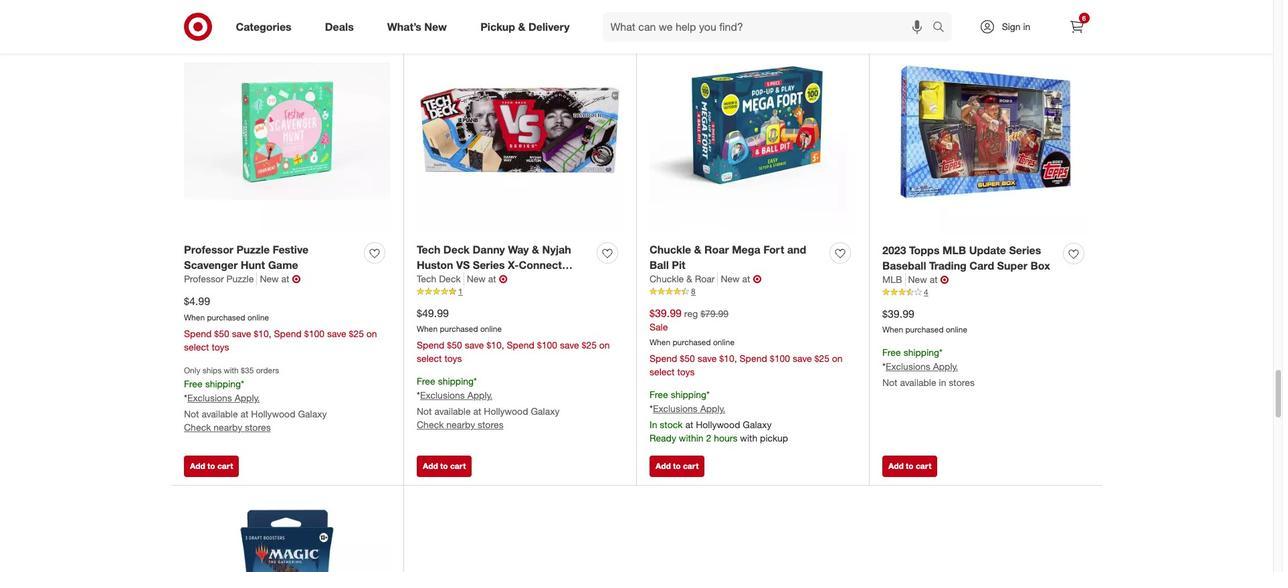 Task type: vqa. For each thing, say whether or not it's contained in the screenshot.
the circle
no



Task type: locate. For each thing, give the bounding box(es) containing it.
mlb
[[943, 244, 967, 257], [883, 274, 903, 285]]

& up chuckle & roar new at ¬
[[695, 243, 702, 256]]

hollywood inside free shipping * * exclusions apply. not available at hollywood galaxy check nearby stores
[[484, 406, 529, 417]]

$10, up free shipping * * exclusions apply. not available at hollywood galaxy check nearby stores
[[487, 340, 504, 351]]

4 add from the left
[[889, 461, 904, 471]]

&
[[518, 20, 526, 33], [532, 243, 540, 256], [695, 243, 702, 256], [687, 273, 693, 285]]

available for $49.99
[[435, 406, 471, 417]]

1 vertical spatial mlb
[[883, 274, 903, 285]]

available inside free shipping * * exclusions apply. not available in stores
[[901, 377, 937, 388]]

1 vertical spatial in
[[940, 377, 947, 388]]

online down professor puzzle new at ¬
[[248, 313, 269, 323]]

0 vertical spatial mlb
[[943, 244, 967, 257]]

deck inside tech deck danny way & nyjah huston vs series x-connect playset
[[444, 243, 470, 256]]

free for chuckle & roar mega fort and ball pit
[[650, 389, 669, 400]]

hollywood inside only ships with $35 orders free shipping * * exclusions apply. not available at hollywood galaxy check nearby stores
[[251, 408, 296, 420]]

pickup & delivery
[[481, 20, 570, 33]]

on for professor puzzle festive scavenger hunt game
[[367, 328, 377, 339]]

0 vertical spatial professor
[[184, 243, 234, 256]]

available inside free shipping * * exclusions apply. not available at hollywood galaxy check nearby stores
[[435, 406, 471, 417]]

0 horizontal spatial toys
[[212, 341, 229, 353]]

0 horizontal spatial $25
[[349, 328, 364, 339]]

0 horizontal spatial select
[[184, 341, 209, 353]]

0 horizontal spatial with
[[224, 366, 239, 376]]

exclusions apply. button for tech deck danny way & nyjah huston vs series x-connect playset
[[420, 389, 493, 402]]

2 professor from the top
[[184, 273, 224, 285]]

new inside tech deck new at ¬
[[467, 273, 486, 285]]

spend down 8 link
[[740, 353, 768, 364]]

4 link
[[883, 287, 1090, 299]]

galaxy inside free shipping * * exclusions apply. not available at hollywood galaxy check nearby stores
[[531, 406, 560, 417]]

1 horizontal spatial $39.99
[[883, 307, 915, 320]]

new up the 4 on the bottom of page
[[909, 274, 928, 285]]

roar for mega
[[705, 243, 729, 256]]

select up only
[[184, 341, 209, 353]]

at inside chuckle & roar new at ¬
[[743, 273, 751, 285]]

chuckle down ball
[[650, 273, 684, 285]]

chuckle inside chuckle & roar new at ¬
[[650, 273, 684, 285]]

$100 for professor puzzle festive scavenger hunt game
[[304, 328, 325, 339]]

$50 down $49.99
[[447, 340, 462, 351]]

& for pickup & delivery
[[518, 20, 526, 33]]

1 horizontal spatial nearby
[[447, 419, 475, 430]]

when for $4.99
[[184, 313, 205, 323]]

1 link
[[417, 286, 623, 298]]

$50 inside the $39.99 reg $79.99 sale when purchased online spend $50 save $10, spend $100 save $25 on select toys
[[680, 353, 695, 364]]

toys inside $4.99 when purchased online spend $50 save $10, spend $100 save $25 on select toys
[[212, 341, 229, 353]]

1 horizontal spatial available
[[435, 406, 471, 417]]

toys for $4.99
[[212, 341, 229, 353]]

1 vertical spatial roar
[[695, 273, 715, 285]]

2023
[[883, 244, 907, 257]]

$50 inside $4.99 when purchased online spend $50 save $10, spend $100 save $25 on select toys
[[214, 328, 229, 339]]

4 cart from the left
[[916, 461, 932, 471]]

new down vs
[[467, 273, 486, 285]]

$100 inside $4.99 when purchased online spend $50 save $10, spend $100 save $25 on select toys
[[304, 328, 325, 339]]

on for tech deck danny way & nyjah huston vs series x-connect playset
[[600, 340, 610, 351]]

cart
[[218, 461, 233, 471], [450, 461, 466, 471], [683, 461, 699, 471], [916, 461, 932, 471]]

1 horizontal spatial $50
[[447, 340, 462, 351]]

check inside free shipping * * exclusions apply. not available at hollywood galaxy check nearby stores
[[417, 419, 444, 430]]

to
[[208, 461, 215, 471], [441, 461, 448, 471], [673, 461, 681, 471], [906, 461, 914, 471]]

online down 1 link
[[481, 324, 502, 334]]

new
[[425, 20, 447, 33], [260, 273, 279, 285], [467, 273, 486, 285], [721, 273, 740, 285], [909, 274, 928, 285]]

0 vertical spatial chuckle
[[650, 243, 692, 256]]

deck up vs
[[444, 243, 470, 256]]

tech down huston on the top left
[[417, 273, 437, 285]]

3 cart from the left
[[683, 461, 699, 471]]

$39.99 inside the $39.99 reg $79.99 sale when purchased online spend $50 save $10, spend $100 save $25 on select toys
[[650, 306, 682, 320]]

¬
[[292, 273, 301, 286], [499, 273, 508, 286], [753, 273, 762, 286], [941, 273, 950, 287]]

professor down the scavenger
[[184, 273, 224, 285]]

¬ down game
[[292, 273, 301, 286]]

shipping inside free shipping * * exclusions apply. not available at hollywood galaxy check nearby stores
[[438, 376, 474, 387]]

shipping inside free shipping * * exclusions apply. not available in stores
[[904, 347, 940, 358]]

$50 inside $49.99 when purchased online spend $50 save $10, spend $100 save $25 on select toys
[[447, 340, 462, 351]]

series up the super
[[1010, 244, 1042, 257]]

select down $49.99
[[417, 353, 442, 364]]

1 add to cart from the left
[[190, 461, 233, 471]]

0 horizontal spatial $100
[[304, 328, 325, 339]]

1 horizontal spatial hollywood
[[484, 406, 529, 417]]

when for $49.99
[[417, 324, 438, 334]]

select inside $4.99 when purchased online spend $50 save $10, spend $100 save $25 on select toys
[[184, 341, 209, 353]]

roar for new
[[695, 273, 715, 285]]

connect
[[519, 258, 562, 272]]

purchased inside $4.99 when purchased online spend $50 save $10, spend $100 save $25 on select toys
[[207, 313, 245, 323]]

mlb up trading
[[943, 244, 967, 257]]

2 chuckle from the top
[[650, 273, 684, 285]]

to for tech deck danny way & nyjah huston vs series x-connect playset
[[441, 461, 448, 471]]

super
[[998, 259, 1028, 272]]

in right sign
[[1024, 21, 1031, 32]]

1 vertical spatial puzzle
[[227, 273, 254, 285]]

1 to from the left
[[208, 461, 215, 471]]

tech for tech deck danny way & nyjah huston vs series x-connect playset
[[417, 243, 441, 256]]

free inside free shipping * * exclusions apply. not available at hollywood galaxy check nearby stores
[[417, 376, 436, 387]]

0 horizontal spatial available
[[202, 408, 238, 420]]

what's new link
[[376, 12, 464, 42]]

4 to from the left
[[906, 461, 914, 471]]

2 horizontal spatial available
[[901, 377, 937, 388]]

spend down sale
[[650, 353, 678, 364]]

puzzle inside professor puzzle new at ¬
[[227, 273, 254, 285]]

professor up the scavenger
[[184, 243, 234, 256]]

2 horizontal spatial galaxy
[[743, 419, 772, 430]]

online inside $39.99 when purchased online
[[946, 325, 968, 335]]

purchased down the 4 on the bottom of page
[[906, 325, 944, 335]]

0 horizontal spatial in
[[940, 377, 947, 388]]

0 vertical spatial puzzle
[[237, 243, 270, 256]]

$25 for professor puzzle festive scavenger hunt game
[[349, 328, 364, 339]]

$35
[[241, 366, 254, 376]]

1 tech from the top
[[417, 243, 441, 256]]

on
[[367, 328, 377, 339], [600, 340, 610, 351], [833, 353, 843, 364]]

magic: the gathering the lost caverns of ixalan 3-booster draft pack image
[[184, 499, 390, 572], [184, 499, 390, 572]]

free shipping * * exclusions apply. in stock at  hollywood galaxy ready within 2 hours with pickup
[[650, 389, 789, 444]]

vs
[[456, 258, 470, 272]]

0 horizontal spatial not
[[184, 408, 199, 420]]

$4.99 when purchased online spend $50 save $10, spend $100 save $25 on select toys
[[184, 295, 377, 353]]

0 horizontal spatial nearby
[[214, 422, 242, 433]]

0 horizontal spatial stores
[[245, 422, 271, 433]]

cart for chuckle & roar mega fort and ball pit
[[683, 461, 699, 471]]

apply. for ball
[[701, 403, 726, 414]]

$50 for $4.99
[[214, 328, 229, 339]]

2 horizontal spatial on
[[833, 353, 843, 364]]

1 horizontal spatial $25
[[582, 340, 597, 351]]

nearby
[[447, 419, 475, 430], [214, 422, 242, 433]]

*
[[940, 347, 943, 358], [883, 361, 886, 372], [474, 376, 477, 387], [241, 378, 244, 390], [707, 389, 710, 400], [417, 390, 420, 401], [184, 392, 187, 404], [650, 403, 653, 414]]

mlb new at ¬
[[883, 273, 950, 287]]

0 vertical spatial roar
[[705, 243, 729, 256]]

when down $4.99
[[184, 313, 205, 323]]

toys inside $49.99 when purchased online spend $50 save $10, spend $100 save $25 on select toys
[[445, 353, 462, 364]]

add to cart button
[[184, 456, 239, 477], [417, 456, 472, 477], [650, 456, 705, 477], [883, 456, 938, 477]]

professor inside professor puzzle festive scavenger hunt game
[[184, 243, 234, 256]]

chuckle
[[650, 243, 692, 256], [650, 273, 684, 285]]

roar inside chuckle & roar new at ¬
[[695, 273, 715, 285]]

$10, down $79.99
[[720, 353, 737, 364]]

$50 down reg
[[680, 353, 695, 364]]

0 vertical spatial in
[[1024, 21, 1031, 32]]

add to cart button for tech deck danny way & nyjah huston vs series x-connect playset
[[417, 456, 472, 477]]

deck up 1
[[439, 273, 461, 285]]

2023 topps mlb update series baseball trading card super box
[[883, 244, 1051, 272]]

$50
[[214, 328, 229, 339], [447, 340, 462, 351], [680, 353, 695, 364]]

purchased down reg
[[673, 338, 711, 348]]

add to cart
[[190, 461, 233, 471], [423, 461, 466, 471], [656, 461, 699, 471], [889, 461, 932, 471]]

apply. inside free shipping * * exclusions apply. in stock at  hollywood galaxy ready within 2 hours with pickup
[[701, 403, 726, 414]]

chuckle & roar mega fort and ball pit image
[[650, 28, 856, 234], [650, 28, 856, 234]]

pickup
[[761, 432, 789, 444]]

$50 up ships
[[214, 328, 229, 339]]

professor for professor puzzle new at ¬
[[184, 273, 224, 285]]

new inside professor puzzle new at ¬
[[260, 273, 279, 285]]

pickup
[[481, 20, 515, 33]]

select inside $49.99 when purchased online spend $50 save $10, spend $100 save $25 on select toys
[[417, 353, 442, 364]]

1 horizontal spatial stores
[[478, 419, 504, 430]]

shipping
[[904, 347, 940, 358], [438, 376, 474, 387], [205, 378, 241, 390], [671, 389, 707, 400]]

playset
[[417, 273, 454, 287]]

tech for tech deck new at ¬
[[417, 273, 437, 285]]

What can we help you find? suggestions appear below search field
[[603, 12, 936, 42]]

purchased inside $49.99 when purchased online spend $50 save $10, spend $100 save $25 on select toys
[[440, 324, 478, 334]]

0 vertical spatial deck
[[444, 243, 470, 256]]

stores inside only ships with $35 orders free shipping * * exclusions apply. not available at hollywood galaxy check nearby stores
[[245, 422, 271, 433]]

exclusions apply. button for chuckle & roar mega fort and ball pit
[[653, 402, 726, 416]]

new down game
[[260, 273, 279, 285]]

new right what's
[[425, 20, 447, 33]]

categories link
[[225, 12, 308, 42]]

stores inside free shipping * * exclusions apply. not available in stores
[[949, 377, 975, 388]]

cart for professor puzzle festive scavenger hunt game
[[218, 461, 233, 471]]

3 add to cart button from the left
[[650, 456, 705, 477]]

1 vertical spatial with
[[741, 432, 758, 444]]

online up free shipping * * exclusions apply. not available in stores at the bottom right
[[946, 325, 968, 335]]

exclusions inside free shipping * * exclusions apply. not available at hollywood galaxy check nearby stores
[[420, 390, 465, 401]]

$10, for $49.99
[[487, 340, 504, 351]]

2 horizontal spatial $10,
[[720, 353, 737, 364]]

3 add from the left
[[656, 461, 671, 471]]

tech up huston on the top left
[[417, 243, 441, 256]]

roar up 8
[[695, 273, 715, 285]]

galaxy inside free shipping * * exclusions apply. in stock at  hollywood galaxy ready within 2 hours with pickup
[[743, 419, 772, 430]]

at
[[281, 273, 289, 285], [489, 273, 496, 285], [743, 273, 751, 285], [930, 274, 938, 285], [474, 406, 482, 417], [241, 408, 249, 420], [686, 419, 694, 430]]

new down chuckle & roar mega fort and ball pit
[[721, 273, 740, 285]]

not for $39.99
[[883, 377, 898, 388]]

2 add from the left
[[423, 461, 438, 471]]

1 vertical spatial professor
[[184, 273, 224, 285]]

when down sale
[[650, 338, 671, 348]]

$39.99 for 2023 topps mlb update series baseball trading card super box
[[883, 307, 915, 320]]

puzzle up hunt
[[237, 243, 270, 256]]

1 add to cart button from the left
[[184, 456, 239, 477]]

$39.99 inside $39.99 when purchased online
[[883, 307, 915, 320]]

toys up stock
[[678, 366, 695, 378]]

$10,
[[254, 328, 271, 339], [487, 340, 504, 351], [720, 353, 737, 364]]

professor
[[184, 243, 234, 256], [184, 273, 224, 285]]

8 link
[[650, 286, 856, 298]]

not inside free shipping * * exclusions apply. not available at hollywood galaxy check nearby stores
[[417, 406, 432, 417]]

topps
[[910, 244, 940, 257]]

puzzle for new
[[227, 273, 254, 285]]

deck inside tech deck new at ¬
[[439, 273, 461, 285]]

0 horizontal spatial series
[[473, 258, 505, 272]]

nearby inside only ships with $35 orders free shipping * * exclusions apply. not available at hollywood galaxy check nearby stores
[[214, 422, 242, 433]]

2 horizontal spatial hollywood
[[696, 419, 741, 430]]

1 horizontal spatial $10,
[[487, 340, 504, 351]]

toys
[[212, 341, 229, 353], [445, 353, 462, 364], [678, 366, 695, 378]]

select for $49.99
[[417, 353, 442, 364]]

purchased down $49.99
[[440, 324, 478, 334]]

purchased for $4.99
[[207, 313, 245, 323]]

on inside $49.99 when purchased online spend $50 save $10, spend $100 save $25 on select toys
[[600, 340, 610, 351]]

1 horizontal spatial not
[[417, 406, 432, 417]]

check inside only ships with $35 orders free shipping * * exclusions apply. not available at hollywood galaxy check nearby stores
[[184, 422, 211, 433]]

$39.99
[[650, 306, 682, 320], [883, 307, 915, 320]]

2 horizontal spatial select
[[650, 366, 675, 378]]

shipping inside free shipping * * exclusions apply. in stock at  hollywood galaxy ready within 2 hours with pickup
[[671, 389, 707, 400]]

0 vertical spatial with
[[224, 366, 239, 376]]

& for chuckle & roar mega fort and ball pit
[[695, 243, 702, 256]]

$10, up orders
[[254, 328, 271, 339]]

$39.99 down mlb link
[[883, 307, 915, 320]]

1 horizontal spatial on
[[600, 340, 610, 351]]

1 horizontal spatial check nearby stores button
[[417, 418, 504, 432]]

4 add to cart button from the left
[[883, 456, 938, 477]]

2 horizontal spatial not
[[883, 377, 898, 388]]

free inside free shipping * * exclusions apply. not available in stores
[[883, 347, 902, 358]]

2 horizontal spatial $25
[[815, 353, 830, 364]]

0 horizontal spatial on
[[367, 328, 377, 339]]

roar inside chuckle & roar mega fort and ball pit
[[705, 243, 729, 256]]

exclusions inside free shipping * * exclusions apply. in stock at  hollywood galaxy ready within 2 hours with pickup
[[653, 403, 698, 414]]

1 chuckle from the top
[[650, 243, 692, 256]]

apply. inside free shipping * * exclusions apply. not available in stores
[[934, 361, 959, 372]]

0 vertical spatial series
[[1010, 244, 1042, 257]]

online inside $49.99 when purchased online spend $50 save $10, spend $100 save $25 on select toys
[[481, 324, 502, 334]]

deck for new
[[439, 273, 461, 285]]

with inside free shipping * * exclusions apply. in stock at  hollywood galaxy ready within 2 hours with pickup
[[741, 432, 758, 444]]

& right pickup at the top left
[[518, 20, 526, 33]]

1 vertical spatial series
[[473, 258, 505, 272]]

free inside only ships with $35 orders free shipping * * exclusions apply. not available at hollywood galaxy check nearby stores
[[184, 378, 203, 390]]

purchased inside $39.99 when purchased online
[[906, 325, 944, 335]]

2 add to cart from the left
[[423, 461, 466, 471]]

0 horizontal spatial $10,
[[254, 328, 271, 339]]

add for 2023 topps mlb update series baseball trading card super box
[[889, 461, 904, 471]]

add to cart button for chuckle & roar mega fort and ball pit
[[650, 456, 705, 477]]

not
[[883, 377, 898, 388], [417, 406, 432, 417], [184, 408, 199, 420]]

6 link
[[1063, 12, 1092, 42]]

reg
[[685, 308, 698, 319]]

galaxy for $39.99
[[743, 419, 772, 430]]

add for chuckle & roar mega fort and ball pit
[[656, 461, 671, 471]]

2023 topps mlb update series baseball trading card super box image
[[883, 28, 1090, 235], [883, 28, 1090, 235]]

$10, inside $49.99 when purchased online spend $50 save $10, spend $100 save $25 on select toys
[[487, 340, 504, 351]]

professor puzzle festive scavenger hunt game link
[[184, 242, 359, 273]]

online down $79.99
[[714, 338, 735, 348]]

deals link
[[314, 12, 371, 42]]

with left the $35
[[224, 366, 239, 376]]

$25 inside $4.99 when purchased online spend $50 save $10, spend $100 save $25 on select toys
[[349, 328, 364, 339]]

when inside $4.99 when purchased online spend $50 save $10, spend $100 save $25 on select toys
[[184, 313, 205, 323]]

$39.99 up sale
[[650, 306, 682, 320]]

2
[[707, 432, 712, 444]]

purchased inside the $39.99 reg $79.99 sale when purchased online spend $50 save $10, spend $100 save $25 on select toys
[[673, 338, 711, 348]]

$100 inside $49.99 when purchased online spend $50 save $10, spend $100 save $25 on select toys
[[537, 340, 558, 351]]

puzzle down hunt
[[227, 273, 254, 285]]

1 cart from the left
[[218, 461, 233, 471]]

within
[[679, 432, 704, 444]]

0 horizontal spatial $39.99
[[650, 306, 682, 320]]

toys up ships
[[212, 341, 229, 353]]

1 vertical spatial chuckle
[[650, 273, 684, 285]]

2 cart from the left
[[450, 461, 466, 471]]

2 horizontal spatial $100
[[770, 353, 791, 364]]

exclusions apply. button
[[886, 360, 959, 374], [420, 389, 493, 402], [187, 392, 260, 405], [653, 402, 726, 416]]

1 horizontal spatial $100
[[537, 340, 558, 351]]

select inside the $39.99 reg $79.99 sale when purchased online spend $50 save $10, spend $100 save $25 on select toys
[[650, 366, 675, 378]]

when inside $39.99 when purchased online
[[883, 325, 904, 335]]

at inside professor puzzle new at ¬
[[281, 273, 289, 285]]

1 professor from the top
[[184, 243, 234, 256]]

1 horizontal spatial in
[[1024, 21, 1031, 32]]

tech inside tech deck danny way & nyjah huston vs series x-connect playset
[[417, 243, 441, 256]]

when inside $49.99 when purchased online spend $50 save $10, spend $100 save $25 on select toys
[[417, 324, 438, 334]]

add to cart for 2023 topps mlb update series baseball trading card super box
[[889, 461, 932, 471]]

at inside free shipping * * exclusions apply. in stock at  hollywood galaxy ready within 2 hours with pickup
[[686, 419, 694, 430]]

chuckle inside chuckle & roar mega fort and ball pit
[[650, 243, 692, 256]]

$49.99 when purchased online spend $50 save $10, spend $100 save $25 on select toys
[[417, 306, 610, 364]]

with right hours in the right of the page
[[741, 432, 758, 444]]

chuckle & roar new at ¬
[[650, 273, 762, 286]]

2 horizontal spatial $50
[[680, 353, 695, 364]]

purchased
[[207, 313, 245, 323], [440, 324, 478, 334], [906, 325, 944, 335], [673, 338, 711, 348]]

apply. inside free shipping * * exclusions apply. not available at hollywood galaxy check nearby stores
[[468, 390, 493, 401]]

0 horizontal spatial hollywood
[[251, 408, 296, 420]]

hollywood for $49.99
[[484, 406, 529, 417]]

mlb down baseball on the right top of the page
[[883, 274, 903, 285]]

purchased down $4.99
[[207, 313, 245, 323]]

& inside chuckle & roar mega fort and ball pit
[[695, 243, 702, 256]]

0 horizontal spatial check
[[184, 422, 211, 433]]

1 add from the left
[[190, 461, 205, 471]]

2 add to cart button from the left
[[417, 456, 472, 477]]

pit
[[672, 258, 686, 272]]

& up connect at the top of the page
[[532, 243, 540, 256]]

spend down 1 link
[[507, 340, 535, 351]]

to for chuckle & roar mega fort and ball pit
[[673, 461, 681, 471]]

1 horizontal spatial series
[[1010, 244, 1042, 257]]

hollywood for $39.99
[[696, 419, 741, 430]]

2 tech from the top
[[417, 273, 437, 285]]

1 horizontal spatial select
[[417, 353, 442, 364]]

when
[[184, 313, 205, 323], [417, 324, 438, 334], [883, 325, 904, 335], [650, 338, 671, 348]]

what's
[[387, 20, 422, 33]]

chuckle up pit
[[650, 243, 692, 256]]

4 add to cart from the left
[[889, 461, 932, 471]]

x-
[[508, 258, 519, 272]]

when down mlb link
[[883, 325, 904, 335]]

$100
[[304, 328, 325, 339], [537, 340, 558, 351], [770, 353, 791, 364]]

online inside $4.99 when purchased online spend $50 save $10, spend $100 save $25 on select toys
[[248, 313, 269, 323]]

$25 inside $49.99 when purchased online spend $50 save $10, spend $100 save $25 on select toys
[[582, 340, 597, 351]]

& inside chuckle & roar new at ¬
[[687, 273, 693, 285]]

at inside free shipping * * exclusions apply. not available at hollywood galaxy check nearby stores
[[474, 406, 482, 417]]

2 horizontal spatial toys
[[678, 366, 695, 378]]

2 to from the left
[[441, 461, 448, 471]]

0 horizontal spatial galaxy
[[298, 408, 327, 420]]

when inside the $39.99 reg $79.99 sale when purchased online spend $50 save $10, spend $100 save $25 on select toys
[[650, 338, 671, 348]]

on inside $4.99 when purchased online spend $50 save $10, spend $100 save $25 on select toys
[[367, 328, 377, 339]]

1 horizontal spatial galaxy
[[531, 406, 560, 417]]

select down sale
[[650, 366, 675, 378]]

puzzle inside professor puzzle festive scavenger hunt game
[[237, 243, 270, 256]]

and
[[788, 243, 807, 256]]

online for $39.99
[[946, 325, 968, 335]]

$25 for tech deck danny way & nyjah huston vs series x-connect playset
[[582, 340, 597, 351]]

1 vertical spatial tech
[[417, 273, 437, 285]]

professor puzzle festive scavenger hunt game image
[[184, 28, 390, 234], [184, 28, 390, 234]]

3 to from the left
[[673, 461, 681, 471]]

2 horizontal spatial stores
[[949, 377, 975, 388]]

in inside free shipping * * exclusions apply. not available in stores
[[940, 377, 947, 388]]

tech deck danny way & nyjah huston vs series x-connect playset image
[[417, 28, 623, 234], [417, 28, 623, 234]]

when down $49.99
[[417, 324, 438, 334]]

toys down $49.99
[[445, 353, 462, 364]]

1 horizontal spatial toys
[[445, 353, 462, 364]]

free inside free shipping * * exclusions apply. in stock at  hollywood galaxy ready within 2 hours with pickup
[[650, 389, 669, 400]]

$50 for $49.99
[[447, 340, 462, 351]]

professor inside professor puzzle new at ¬
[[184, 273, 224, 285]]

3 add to cart from the left
[[656, 461, 699, 471]]

1 horizontal spatial check
[[417, 419, 444, 430]]

tech
[[417, 243, 441, 256], [417, 273, 437, 285]]

$10, inside $4.99 when purchased online spend $50 save $10, spend $100 save $25 on select toys
[[254, 328, 271, 339]]

in down $39.99 when purchased online at the right bottom of page
[[940, 377, 947, 388]]

with
[[224, 366, 239, 376], [741, 432, 758, 444]]

1 horizontal spatial with
[[741, 432, 758, 444]]

not inside free shipping * * exclusions apply. not available in stores
[[883, 377, 898, 388]]

roar left mega
[[705, 243, 729, 256]]

4
[[924, 287, 929, 298]]

tech inside tech deck new at ¬
[[417, 273, 437, 285]]

1 vertical spatial deck
[[439, 273, 461, 285]]

puzzle for festive
[[237, 243, 270, 256]]

1 horizontal spatial mlb
[[943, 244, 967, 257]]

0 horizontal spatial mlb
[[883, 274, 903, 285]]

deck
[[444, 243, 470, 256], [439, 273, 461, 285]]

to for 2023 topps mlb update series baseball trading card super box
[[906, 461, 914, 471]]

0 horizontal spatial $50
[[214, 328, 229, 339]]

0 vertical spatial tech
[[417, 243, 441, 256]]

& up 8
[[687, 273, 693, 285]]

professor puzzle festive scavenger hunt game
[[184, 243, 309, 272]]

series down "danny"
[[473, 258, 505, 272]]

exclusions inside free shipping * * exclusions apply. not available in stores
[[886, 361, 931, 372]]



Task type: describe. For each thing, give the bounding box(es) containing it.
categories
[[236, 20, 292, 33]]

deals
[[325, 20, 354, 33]]

$100 inside the $39.99 reg $79.99 sale when purchased online spend $50 save $10, spend $100 save $25 on select toys
[[770, 353, 791, 364]]

not inside only ships with $35 orders free shipping * * exclusions apply. not available at hollywood galaxy check nearby stores
[[184, 408, 199, 420]]

box
[[1031, 259, 1051, 272]]

$25 inside the $39.99 reg $79.99 sale when purchased online spend $50 save $10, spend $100 save $25 on select toys
[[815, 353, 830, 364]]

trading
[[930, 259, 967, 272]]

nearby inside free shipping * * exclusions apply. not available at hollywood galaxy check nearby stores
[[447, 419, 475, 430]]

tech deck link
[[417, 273, 464, 286]]

only ships with $35 orders free shipping * * exclusions apply. not available at hollywood galaxy check nearby stores
[[184, 366, 327, 433]]

$39.99 for chuckle & roar mega fort and ball pit
[[650, 306, 682, 320]]

add to cart button for professor puzzle festive scavenger hunt game
[[184, 456, 239, 477]]

$10, inside the $39.99 reg $79.99 sale when purchased online spend $50 save $10, spend $100 save $25 on select toys
[[720, 353, 737, 364]]

scavenger
[[184, 258, 238, 272]]

to for professor puzzle festive scavenger hunt game
[[208, 461, 215, 471]]

exclusions for tech deck danny way & nyjah huston vs series x-connect playset
[[420, 390, 465, 401]]

& for chuckle & roar new at ¬
[[687, 273, 693, 285]]

way
[[508, 243, 529, 256]]

mlb link
[[883, 273, 906, 287]]

select for $4.99
[[184, 341, 209, 353]]

sale
[[650, 322, 668, 333]]

shipping inside only ships with $35 orders free shipping * * exclusions apply. not available at hollywood galaxy check nearby stores
[[205, 378, 241, 390]]

$39.99 when purchased online
[[883, 307, 968, 335]]

at inside tech deck new at ¬
[[489, 273, 496, 285]]

$10, for $4.99
[[254, 328, 271, 339]]

add to cart for tech deck danny way & nyjah huston vs series x-connect playset
[[423, 461, 466, 471]]

free for tech deck danny way & nyjah huston vs series x-connect playset
[[417, 376, 436, 387]]

galaxy for $49.99
[[531, 406, 560, 417]]

tech deck danny way & nyjah huston vs series x-connect playset link
[[417, 242, 592, 287]]

sign in link
[[968, 12, 1052, 42]]

2023 topps mlb update series baseball trading card super box link
[[883, 243, 1058, 273]]

not for $49.99
[[417, 406, 432, 417]]

huston
[[417, 258, 453, 272]]

toys for $49.99
[[445, 353, 462, 364]]

free for 2023 topps mlb update series baseball trading card super box
[[883, 347, 902, 358]]

0 horizontal spatial check nearby stores button
[[184, 421, 271, 434]]

shipping for chuckle & roar mega fort and ball pit
[[671, 389, 707, 400]]

free shipping * * exclusions apply. not available at hollywood galaxy check nearby stores
[[417, 376, 560, 430]]

add for tech deck danny way & nyjah huston vs series x-connect playset
[[423, 461, 438, 471]]

stock
[[660, 419, 683, 430]]

only
[[184, 366, 200, 376]]

fort
[[764, 243, 785, 256]]

chuckle for chuckle & roar mega fort and ball pit
[[650, 243, 692, 256]]

spend up orders
[[274, 328, 302, 339]]

sign in
[[1003, 21, 1031, 32]]

new inside chuckle & roar new at ¬
[[721, 273, 740, 285]]

galaxy inside only ships with $35 orders free shipping * * exclusions apply. not available at hollywood galaxy check nearby stores
[[298, 408, 327, 420]]

professor puzzle link
[[184, 273, 257, 286]]

baseball
[[883, 259, 927, 272]]

online for $4.99
[[248, 313, 269, 323]]

pickup & delivery link
[[469, 12, 587, 42]]

hours
[[714, 432, 738, 444]]

in inside sign in link
[[1024, 21, 1031, 32]]

¬ down trading
[[941, 273, 950, 287]]

free shipping * * exclusions apply. not available in stores
[[883, 347, 975, 388]]

cart for tech deck danny way & nyjah huston vs series x-connect playset
[[450, 461, 466, 471]]

ships
[[203, 366, 222, 376]]

when for $39.99
[[883, 325, 904, 335]]

professor for professor puzzle festive scavenger hunt game
[[184, 243, 234, 256]]

exclusions for chuckle & roar mega fort and ball pit
[[653, 403, 698, 414]]

professor puzzle new at ¬
[[184, 273, 301, 286]]

chuckle & roar link
[[650, 273, 719, 286]]

series inside '2023 topps mlb update series baseball trading card super box'
[[1010, 244, 1042, 257]]

delivery
[[529, 20, 570, 33]]

search
[[927, 21, 959, 35]]

spend down $49.99
[[417, 340, 445, 351]]

game
[[268, 258, 298, 272]]

tech deck new at ¬
[[417, 273, 508, 286]]

online for $49.99
[[481, 324, 502, 334]]

apply. for trading
[[934, 361, 959, 372]]

shipping for 2023 topps mlb update series baseball trading card super box
[[904, 347, 940, 358]]

shipping for tech deck danny way & nyjah huston vs series x-connect playset
[[438, 376, 474, 387]]

ready
[[650, 432, 677, 444]]

toys inside the $39.99 reg $79.99 sale when purchased online spend $50 save $10, spend $100 save $25 on select toys
[[678, 366, 695, 378]]

ball
[[650, 258, 669, 272]]

in
[[650, 419, 658, 430]]

exclusions inside only ships with $35 orders free shipping * * exclusions apply. not available at hollywood galaxy check nearby stores
[[187, 392, 232, 404]]

chuckle & roar mega fort and ball pit
[[650, 243, 807, 272]]

online inside the $39.99 reg $79.99 sale when purchased online spend $50 save $10, spend $100 save $25 on select toys
[[714, 338, 735, 348]]

$49.99
[[417, 306, 449, 320]]

nyjah
[[543, 243, 572, 256]]

what's new
[[387, 20, 447, 33]]

with inside only ships with $35 orders free shipping * * exclusions apply. not available at hollywood galaxy check nearby stores
[[224, 366, 239, 376]]

update
[[970, 244, 1007, 257]]

chuckle for chuckle & roar new at ¬
[[650, 273, 684, 285]]

¬ down mega
[[753, 273, 762, 286]]

sign
[[1003, 21, 1021, 32]]

card
[[970, 259, 995, 272]]

add to cart for chuckle & roar mega fort and ball pit
[[656, 461, 699, 471]]

orders
[[256, 366, 279, 376]]

add to cart button for 2023 topps mlb update series baseball trading card super box
[[883, 456, 938, 477]]

deck for danny
[[444, 243, 470, 256]]

available for $39.99
[[901, 377, 937, 388]]

festive
[[273, 243, 309, 256]]

chuckle & roar mega fort and ball pit link
[[650, 242, 825, 273]]

hunt
[[241, 258, 265, 272]]

& inside tech deck danny way & nyjah huston vs series x-connect playset
[[532, 243, 540, 256]]

6
[[1083, 14, 1087, 22]]

8
[[691, 287, 696, 297]]

available inside only ships with $35 orders free shipping * * exclusions apply. not available at hollywood galaxy check nearby stores
[[202, 408, 238, 420]]

mega
[[732, 243, 761, 256]]

1
[[459, 287, 463, 297]]

purchased for $49.99
[[440, 324, 478, 334]]

$4.99
[[184, 295, 210, 308]]

apply. for huston
[[468, 390, 493, 401]]

purchased for $39.99
[[906, 325, 944, 335]]

mlb inside the mlb new at ¬
[[883, 274, 903, 285]]

tech deck danny way & nyjah huston vs series x-connect playset
[[417, 243, 572, 287]]

spend down $4.99
[[184, 328, 212, 339]]

at inside the mlb new at ¬
[[930, 274, 938, 285]]

add to cart for professor puzzle festive scavenger hunt game
[[190, 461, 233, 471]]

series inside tech deck danny way & nyjah huston vs series x-connect playset
[[473, 258, 505, 272]]

$39.99 reg $79.99 sale when purchased online spend $50 save $10, spend $100 save $25 on select toys
[[650, 306, 843, 378]]

exclusions apply. button for 2023 topps mlb update series baseball trading card super box
[[886, 360, 959, 374]]

stores inside free shipping * * exclusions apply. not available at hollywood galaxy check nearby stores
[[478, 419, 504, 430]]

$100 for tech deck danny way & nyjah huston vs series x-connect playset
[[537, 340, 558, 351]]

apply. inside only ships with $35 orders free shipping * * exclusions apply. not available at hollywood galaxy check nearby stores
[[235, 392, 260, 404]]

¬ down "danny"
[[499, 273, 508, 286]]

exclusions for 2023 topps mlb update series baseball trading card super box
[[886, 361, 931, 372]]

danny
[[473, 243, 505, 256]]

new inside the mlb new at ¬
[[909, 274, 928, 285]]

$79.99
[[701, 308, 729, 319]]

mlb inside '2023 topps mlb update series baseball trading card super box'
[[943, 244, 967, 257]]

on inside the $39.99 reg $79.99 sale when purchased online spend $50 save $10, spend $100 save $25 on select toys
[[833, 353, 843, 364]]

add for professor puzzle festive scavenger hunt game
[[190, 461, 205, 471]]

search button
[[927, 12, 959, 44]]

at inside only ships with $35 orders free shipping * * exclusions apply. not available at hollywood galaxy check nearby stores
[[241, 408, 249, 420]]

cart for 2023 topps mlb update series baseball trading card super box
[[916, 461, 932, 471]]



